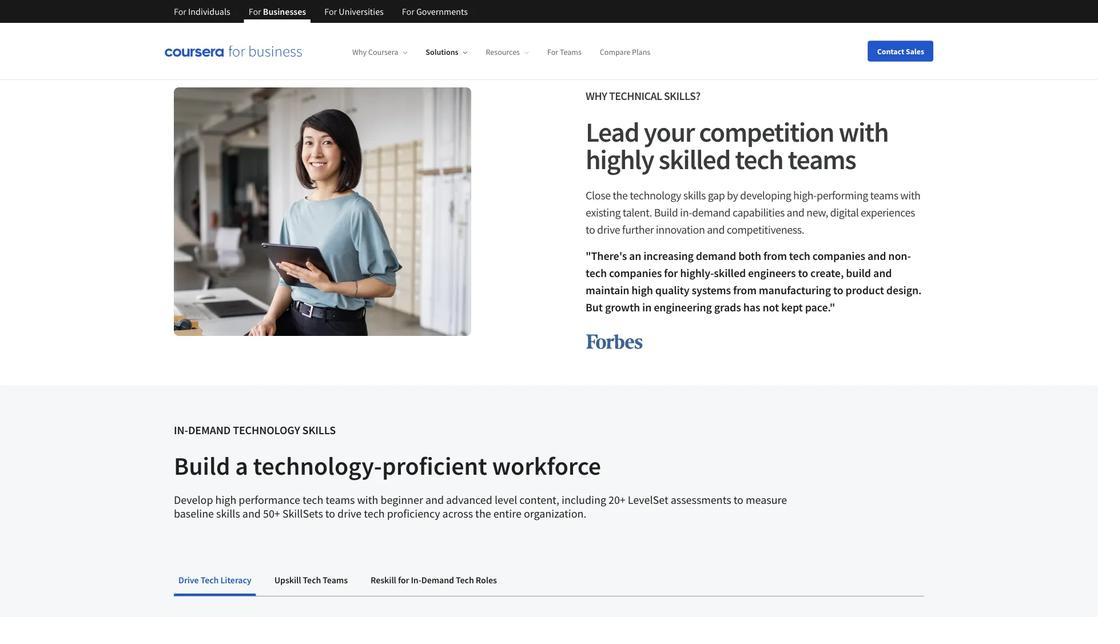 Task type: locate. For each thing, give the bounding box(es) containing it.
1 vertical spatial in-
[[411, 575, 421, 586]]

1 vertical spatial teams
[[323, 575, 348, 586]]

skillsets
[[282, 507, 323, 521]]

0 vertical spatial skilled
[[658, 142, 730, 177]]

1 horizontal spatial why
[[586, 89, 607, 103]]

1 horizontal spatial with
[[839, 115, 888, 149]]

2 horizontal spatial tech
[[456, 575, 474, 586]]

demand
[[188, 424, 231, 438], [421, 575, 454, 586]]

drive down "existing" on the right top
[[597, 223, 620, 237]]

0 horizontal spatial skills
[[216, 507, 240, 521]]

demand down gap
[[692, 206, 730, 220]]

1 horizontal spatial high
[[632, 283, 653, 298]]

tech right drive
[[201, 575, 219, 586]]

1 horizontal spatial build
[[654, 206, 678, 220]]

tech left proficiency
[[364, 507, 385, 521]]

0 vertical spatial build
[[654, 206, 678, 220]]

build inside close the technology skills gap by developing high-performing teams with existing talent. build in-demand capabilities and new, digital experiences to drive further innovation and competitiveness.
[[654, 206, 678, 220]]

tech
[[735, 142, 783, 177], [789, 249, 810, 263], [586, 266, 607, 281], [302, 493, 323, 508], [364, 507, 385, 521]]

0 horizontal spatial high
[[215, 493, 236, 508]]

teams right skillsets
[[326, 493, 355, 508]]

baseline
[[174, 507, 214, 521]]

teams up experiences
[[870, 188, 898, 203]]

0 horizontal spatial teams
[[323, 575, 348, 586]]

tech down technology-
[[302, 493, 323, 508]]

for left universities
[[324, 6, 337, 17]]

for teams
[[547, 47, 582, 57]]

3 tech from the left
[[456, 575, 474, 586]]

0 horizontal spatial drive
[[337, 507, 362, 521]]

build
[[654, 206, 678, 220], [174, 450, 230, 482]]

0 vertical spatial why
[[352, 47, 367, 57]]

the inside develop high performance tech teams with beginner and advanced level content, including 20+ levelset assessments to measure baseline skills and 50+ skillsets to drive tech proficiency across the entire organization.
[[475, 507, 491, 521]]

demand inside close the technology skills gap by developing high-performing teams with existing talent. build in-demand capabilities and new, digital experiences to drive further innovation and competitiveness.
[[692, 206, 730, 220]]

1 vertical spatial with
[[900, 188, 920, 203]]

from up "has"
[[733, 283, 757, 298]]

teams inside close the technology skills gap by developing high-performing teams with existing talent. build in-demand capabilities and new, digital experiences to drive further innovation and competitiveness.
[[870, 188, 898, 203]]

1 horizontal spatial teams
[[788, 142, 856, 177]]

further
[[622, 223, 654, 237]]

1 horizontal spatial skills
[[683, 188, 706, 203]]

proficiency
[[387, 507, 440, 521]]

build up develop at the left bottom of the page
[[174, 450, 230, 482]]

1 vertical spatial from
[[733, 283, 757, 298]]

skilled inside lead your competition with highly skilled tech teams
[[658, 142, 730, 177]]

0 horizontal spatial with
[[357, 493, 378, 508]]

why coursera link
[[352, 47, 407, 57]]

and
[[787, 206, 804, 220], [707, 223, 725, 237], [868, 249, 886, 263], [873, 266, 892, 281], [425, 493, 444, 508], [242, 507, 261, 521]]

tech left roles
[[456, 575, 474, 586]]

the left entire
[[475, 507, 491, 521]]

engineering
[[654, 301, 712, 315]]

developing
[[740, 188, 791, 203]]

from up engineers at the top
[[763, 249, 787, 263]]

1 vertical spatial high
[[215, 493, 236, 508]]

teams up high- on the right top
[[788, 142, 856, 177]]

2 vertical spatial teams
[[326, 493, 355, 508]]

talent.
[[623, 206, 652, 220]]

from
[[763, 249, 787, 263], [733, 283, 757, 298]]

0 vertical spatial high
[[632, 283, 653, 298]]

companies
[[813, 249, 865, 263], [609, 266, 662, 281]]

coursera for business image
[[165, 45, 302, 57]]

1 horizontal spatial teams
[[560, 47, 582, 57]]

in- inside button
[[411, 575, 421, 586]]

for for universities
[[324, 6, 337, 17]]

for left governments
[[402, 6, 414, 17]]

why coursera
[[352, 47, 398, 57]]

coursera
[[368, 47, 398, 57]]

with inside lead your competition with highly skilled tech teams
[[839, 115, 888, 149]]

0 horizontal spatial the
[[475, 507, 491, 521]]

why left 'technical'
[[586, 89, 607, 103]]

companies up create,
[[813, 249, 865, 263]]

1 vertical spatial skilled
[[714, 266, 746, 281]]

1 horizontal spatial tech
[[303, 575, 321, 586]]

teams left compare
[[560, 47, 582, 57]]

skills right baseline
[[216, 507, 240, 521]]

performing
[[817, 188, 868, 203]]

2 vertical spatial with
[[357, 493, 378, 508]]

1 vertical spatial companies
[[609, 266, 662, 281]]

0 horizontal spatial teams
[[326, 493, 355, 508]]

for individuals
[[174, 6, 230, 17]]

skilled
[[658, 142, 730, 177], [714, 266, 746, 281]]

1 vertical spatial why
[[586, 89, 607, 103]]

"there's an increasing demand both from tech companies and non- tech companies for highly-skilled engineers to create, build and maintain high quality systems from manufacturing to product design. but growth in engineering grads has not kept pace."
[[586, 249, 922, 315]]

the right close
[[613, 188, 628, 203]]

advanced
[[446, 493, 492, 508]]

for up quality
[[664, 266, 678, 281]]

0 vertical spatial demand
[[692, 206, 730, 220]]

content tabs tab list
[[174, 567, 924, 597]]

for
[[174, 6, 186, 17], [249, 6, 261, 17], [324, 6, 337, 17], [402, 6, 414, 17], [547, 47, 558, 57]]

2 horizontal spatial with
[[900, 188, 920, 203]]

with
[[839, 115, 888, 149], [900, 188, 920, 203], [357, 493, 378, 508]]

why
[[352, 47, 367, 57], [586, 89, 607, 103]]

teams
[[788, 142, 856, 177], [870, 188, 898, 203], [326, 493, 355, 508]]

1 horizontal spatial in-
[[411, 575, 421, 586]]

0 vertical spatial in-
[[174, 424, 188, 438]]

tech down "there's
[[586, 266, 607, 281]]

high up "in"
[[632, 283, 653, 298]]

1 vertical spatial skills
[[216, 507, 240, 521]]

0 horizontal spatial in-
[[174, 424, 188, 438]]

drive tech literacy
[[178, 575, 251, 586]]

1 vertical spatial teams
[[870, 188, 898, 203]]

including
[[562, 493, 606, 508]]

1 tech from the left
[[201, 575, 219, 586]]

2 tech from the left
[[303, 575, 321, 586]]

roles
[[476, 575, 497, 586]]

a
[[235, 450, 248, 482]]

across
[[442, 507, 473, 521]]

upskill tech teams button
[[270, 567, 352, 594]]

sales
[[906, 46, 924, 56]]

and left 'non-'
[[868, 249, 886, 263]]

drive inside develop high performance tech teams with beginner and advanced level content, including 20+ levelset assessments to measure baseline skills and 50+ skillsets to drive tech proficiency across the entire organization.
[[337, 507, 362, 521]]

1 vertical spatial demand
[[421, 575, 454, 586]]

0 vertical spatial with
[[839, 115, 888, 149]]

1 horizontal spatial demand
[[421, 575, 454, 586]]

for universities
[[324, 6, 384, 17]]

tech right upskill
[[303, 575, 321, 586]]

technology-
[[253, 450, 382, 482]]

1 horizontal spatial the
[[613, 188, 628, 203]]

0 horizontal spatial tech
[[201, 575, 219, 586]]

0 vertical spatial for
[[664, 266, 678, 281]]

solutions
[[426, 47, 458, 57]]

teams inside button
[[323, 575, 348, 586]]

demand up highly-
[[696, 249, 736, 263]]

0 horizontal spatial why
[[352, 47, 367, 57]]

companies down an
[[609, 266, 662, 281]]

for businesses
[[249, 6, 306, 17]]

for left individuals
[[174, 6, 186, 17]]

demand left roles
[[421, 575, 454, 586]]

1 horizontal spatial for
[[664, 266, 678, 281]]

skilled up systems
[[714, 266, 746, 281]]

tech for upskill
[[303, 575, 321, 586]]

reskill for in-demand tech roles
[[371, 575, 497, 586]]

for right "reskill" on the left bottom of page
[[398, 575, 409, 586]]

0 vertical spatial teams
[[560, 47, 582, 57]]

high-
[[793, 188, 817, 203]]

and left 50+
[[242, 507, 261, 521]]

increasing
[[644, 249, 694, 263]]

0 vertical spatial demand
[[188, 424, 231, 438]]

skilled up gap
[[658, 142, 730, 177]]

1 vertical spatial drive
[[337, 507, 362, 521]]

for left businesses
[[249, 6, 261, 17]]

demand inside "there's an increasing demand both from tech companies and non- tech companies for highly-skilled engineers to create, build and maintain high quality systems from manufacturing to product design. but growth in engineering grads has not kept pace."
[[696, 249, 736, 263]]

1 vertical spatial demand
[[696, 249, 736, 263]]

demand
[[692, 206, 730, 220], [696, 249, 736, 263]]

0 horizontal spatial for
[[398, 575, 409, 586]]

0 vertical spatial drive
[[597, 223, 620, 237]]

1 vertical spatial the
[[475, 507, 491, 521]]

0 vertical spatial from
[[763, 249, 787, 263]]

competitiveness.
[[727, 223, 804, 237]]

design.
[[886, 283, 922, 298]]

skills
[[683, 188, 706, 203], [216, 507, 240, 521]]

to down "existing" on the right top
[[586, 223, 595, 237]]

why for why coursera
[[352, 47, 367, 57]]

drive
[[597, 223, 620, 237], [337, 507, 362, 521]]

1 vertical spatial for
[[398, 575, 409, 586]]

tech up engineers at the top
[[789, 249, 810, 263]]

literacy
[[220, 575, 251, 586]]

skills up in-
[[683, 188, 706, 203]]

experiences
[[861, 206, 915, 220]]

tech inside button
[[201, 575, 219, 586]]

performance
[[239, 493, 300, 508]]

0 horizontal spatial build
[[174, 450, 230, 482]]

high right develop at the left bottom of the page
[[215, 493, 236, 508]]

and down high- on the right top
[[787, 206, 804, 220]]

drive right skillsets
[[337, 507, 362, 521]]

tech up developing
[[735, 142, 783, 177]]

0 vertical spatial the
[[613, 188, 628, 203]]

0 vertical spatial teams
[[788, 142, 856, 177]]

to
[[586, 223, 595, 237], [798, 266, 808, 281], [833, 283, 843, 298], [734, 493, 743, 508], [325, 507, 335, 521]]

in-demand technology skills
[[174, 424, 336, 438]]

teams inside develop high performance tech teams with beginner and advanced level content, including 20+ levelset assessments to measure baseline skills and 50+ skillsets to drive tech proficiency across the entire organization.
[[326, 493, 355, 508]]

drive tech literacy tab panel
[[174, 597, 924, 618]]

1 horizontal spatial companies
[[813, 249, 865, 263]]

build a technology-proficient workforce
[[174, 450, 601, 482]]

demand left technology
[[188, 424, 231, 438]]

0 vertical spatial skills
[[683, 188, 706, 203]]

1 horizontal spatial from
[[763, 249, 787, 263]]

1 horizontal spatial drive
[[597, 223, 620, 237]]

teams right upskill
[[323, 575, 348, 586]]

for right resources link
[[547, 47, 558, 57]]

high
[[632, 283, 653, 298], [215, 493, 236, 508]]

2 horizontal spatial teams
[[870, 188, 898, 203]]

technology
[[630, 188, 681, 203]]

why left coursera
[[352, 47, 367, 57]]

tech
[[201, 575, 219, 586], [303, 575, 321, 586], [456, 575, 474, 586]]

for
[[664, 266, 678, 281], [398, 575, 409, 586]]

to inside close the technology skills gap by developing high-performing teams with existing talent. build in-demand capabilities and new, digital experiences to drive further innovation and competitiveness.
[[586, 223, 595, 237]]

build left in-
[[654, 206, 678, 220]]



Task type: vqa. For each thing, say whether or not it's contained in the screenshot.
Yourself
no



Task type: describe. For each thing, give the bounding box(es) containing it.
entire
[[493, 507, 521, 521]]

new,
[[806, 206, 828, 220]]

create,
[[810, 266, 844, 281]]

not
[[763, 301, 779, 315]]

reskill for in-demand tech roles button
[[366, 567, 501, 594]]

plans
[[632, 47, 650, 57]]

for for businesses
[[249, 6, 261, 17]]

product
[[846, 283, 884, 298]]

tech inside lead your competition with highly skilled tech teams
[[735, 142, 783, 177]]

upskill tech teams
[[274, 575, 348, 586]]

skills inside close the technology skills gap by developing high-performing teams with existing talent. build in-demand capabilities and new, digital experiences to drive further innovation and competitiveness.
[[683, 188, 706, 203]]

with inside close the technology skills gap by developing high-performing teams with existing talent. build in-demand capabilities and new, digital experiences to drive further innovation and competitiveness.
[[900, 188, 920, 203]]

existing
[[586, 206, 621, 220]]

manufacturing
[[759, 283, 831, 298]]

level
[[495, 493, 517, 508]]

why technical skills? image
[[174, 87, 471, 336]]

engineers
[[748, 266, 796, 281]]

businesses
[[263, 6, 306, 17]]

proficient
[[382, 450, 487, 482]]

skills
[[302, 424, 336, 438]]

0 horizontal spatial demand
[[188, 424, 231, 438]]

teams inside lead your competition with highly skilled tech teams
[[788, 142, 856, 177]]

technology
[[233, 424, 300, 438]]

to left the measure
[[734, 493, 743, 508]]

drive inside close the technology skills gap by developing high-performing teams with existing talent. build in-demand capabilities and new, digital experiences to drive further innovation and competitiveness.
[[597, 223, 620, 237]]

reskill
[[371, 575, 396, 586]]

maintain
[[586, 283, 629, 298]]

and right build
[[873, 266, 892, 281]]

kept
[[781, 301, 803, 315]]

to right skillsets
[[325, 507, 335, 521]]

in
[[642, 301, 652, 315]]

0 horizontal spatial companies
[[609, 266, 662, 281]]

with inside develop high performance tech teams with beginner and advanced level content, including 20+ levelset assessments to measure baseline skills and 50+ skillsets to drive tech proficiency across the entire organization.
[[357, 493, 378, 508]]

universities
[[339, 6, 384, 17]]

levelset
[[628, 493, 668, 508]]

"there's
[[586, 249, 627, 263]]

measure
[[746, 493, 787, 508]]

pace."
[[805, 301, 835, 315]]

systems
[[692, 283, 731, 298]]

content,
[[519, 493, 559, 508]]

forbes logo image
[[586, 335, 643, 350]]

resources
[[486, 47, 520, 57]]

solutions link
[[426, 47, 468, 57]]

quality
[[655, 283, 689, 298]]

has
[[743, 301, 760, 315]]

resources link
[[486, 47, 529, 57]]

competition
[[699, 115, 834, 149]]

but
[[586, 301, 603, 315]]

tech for drive
[[201, 575, 219, 586]]

high inside develop high performance tech teams with beginner and advanced level content, including 20+ levelset assessments to measure baseline skills and 50+ skillsets to drive tech proficiency across the entire organization.
[[215, 493, 236, 508]]

digital
[[830, 206, 859, 220]]

compare
[[600, 47, 630, 57]]

contact sales
[[877, 46, 924, 56]]

skills inside develop high performance tech teams with beginner and advanced level content, including 20+ levelset assessments to measure baseline skills and 50+ skillsets to drive tech proficiency across the entire organization.
[[216, 507, 240, 521]]

capabilities
[[733, 206, 785, 220]]

lead
[[586, 115, 639, 149]]

build
[[846, 266, 871, 281]]

drive tech literacy button
[[174, 567, 256, 594]]

assessments
[[671, 493, 731, 508]]

skilled inside "there's an increasing demand both from tech companies and non- tech companies for highly-skilled engineers to create, build and maintain high quality systems from manufacturing to product design. but growth in engineering grads has not kept pace."
[[714, 266, 746, 281]]

for for individuals
[[174, 6, 186, 17]]

0 horizontal spatial from
[[733, 283, 757, 298]]

by
[[727, 188, 738, 203]]

both
[[738, 249, 761, 263]]

an
[[629, 249, 641, 263]]

contact sales button
[[868, 41, 933, 61]]

beginner
[[381, 493, 423, 508]]

lead your competition with highly skilled tech teams
[[586, 115, 888, 177]]

for for governments
[[402, 6, 414, 17]]

develop
[[174, 493, 213, 508]]

contact
[[877, 46, 904, 56]]

highly-
[[680, 266, 714, 281]]

gap
[[708, 188, 725, 203]]

for inside "there's an increasing demand both from tech companies and non- tech companies for highly-skilled engineers to create, build and maintain high quality systems from manufacturing to product design. but growth in engineering grads has not kept pace."
[[664, 266, 678, 281]]

for teams link
[[547, 47, 582, 57]]

individuals
[[188, 6, 230, 17]]

20+
[[608, 493, 626, 508]]

compare plans
[[600, 47, 650, 57]]

innovation
[[656, 223, 705, 237]]

skills?
[[664, 89, 700, 103]]

1 vertical spatial build
[[174, 450, 230, 482]]

and right beginner
[[425, 493, 444, 508]]

technical
[[609, 89, 662, 103]]

organization.
[[524, 507, 586, 521]]

50+
[[263, 507, 280, 521]]

in-
[[680, 206, 692, 220]]

governments
[[416, 6, 468, 17]]

compare plans link
[[600, 47, 650, 57]]

0 vertical spatial companies
[[813, 249, 865, 263]]

close
[[586, 188, 611, 203]]

non-
[[888, 249, 911, 263]]

and down gap
[[707, 223, 725, 237]]

demand inside button
[[421, 575, 454, 586]]

for inside reskill for in-demand tech roles button
[[398, 575, 409, 586]]

your
[[644, 115, 694, 149]]

close the technology skills gap by developing high-performing teams with existing talent. build in-demand capabilities and new, digital experiences to drive further innovation and competitiveness.
[[586, 188, 920, 237]]

to down create,
[[833, 283, 843, 298]]

develop high performance tech teams with beginner and advanced level content, including 20+ levelset assessments to measure baseline skills and 50+ skillsets to drive tech proficiency across the entire organization.
[[174, 493, 787, 521]]

high inside "there's an increasing demand both from tech companies and non- tech companies for highly-skilled engineers to create, build and maintain high quality systems from manufacturing to product design. but growth in engineering grads has not kept pace."
[[632, 283, 653, 298]]

for governments
[[402, 6, 468, 17]]

to up manufacturing
[[798, 266, 808, 281]]

highly
[[586, 142, 654, 177]]

drive
[[178, 575, 199, 586]]

workforce
[[492, 450, 601, 482]]

why technical skills?
[[586, 89, 700, 103]]

growth
[[605, 301, 640, 315]]

the inside close the technology skills gap by developing high-performing teams with existing talent. build in-demand capabilities and new, digital experiences to drive further innovation and competitiveness.
[[613, 188, 628, 203]]

why for why technical skills?
[[586, 89, 607, 103]]

banner navigation
[[165, 0, 477, 23]]



